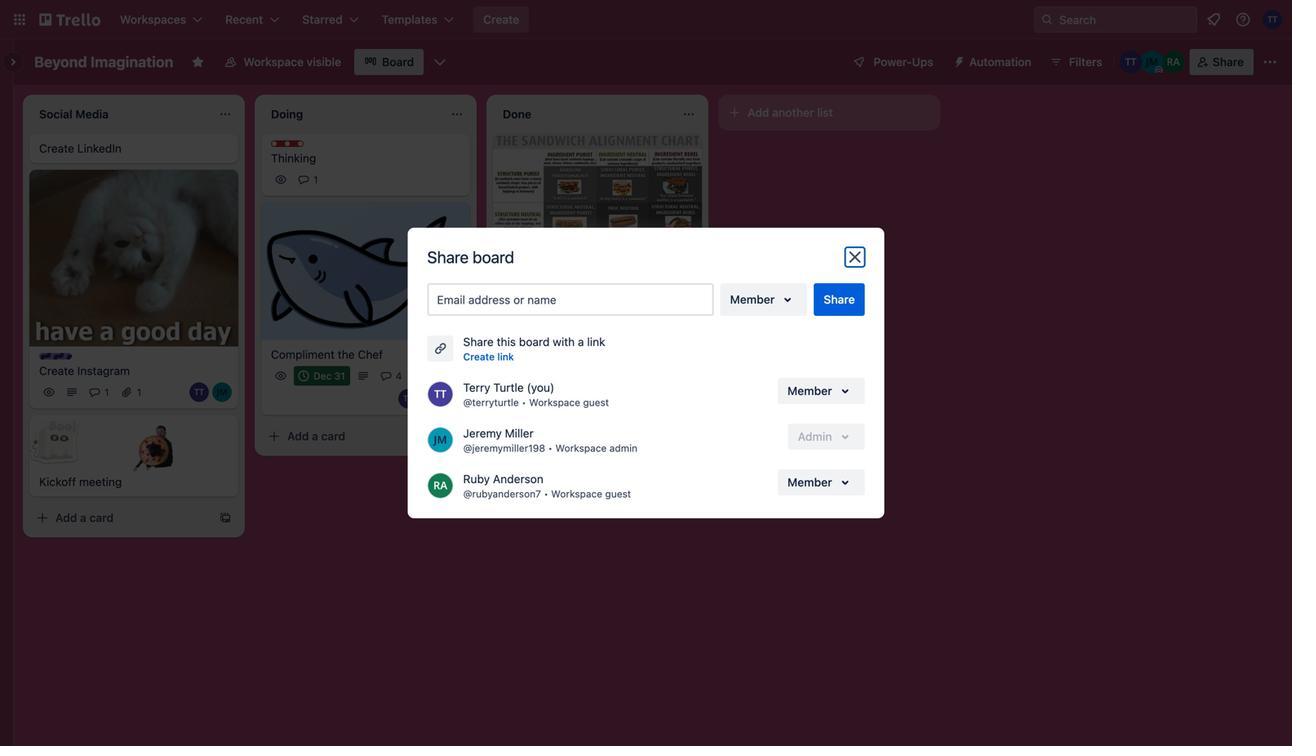 Task type: vqa. For each thing, say whether or not it's contained in the screenshot.
'Star or unstar board' icon
yes



Task type: describe. For each thing, give the bounding box(es) containing it.
Search field
[[1035, 7, 1198, 33]]

workspace inside jeremy miller @jeremymiller198 • workspace admin
[[556, 443, 607, 454]]

thoughts thinking
[[271, 141, 332, 165]]

anderson
[[493, 472, 544, 486]]

@jeremymiller198
[[463, 443, 546, 454]]

create button
[[474, 7, 529, 33]]

1 horizontal spatial terry turtle (terryturtle) image
[[1120, 51, 1143, 73]]

add for the leftmost add a card button
[[56, 511, 77, 525]]

0 horizontal spatial add a card button
[[29, 505, 212, 531]]

member button
[[778, 470, 865, 496]]

board link
[[354, 49, 424, 75]]

add a card for the leftmost add a card button
[[56, 511, 114, 525]]

compliment the chef
[[271, 348, 383, 361]]

power-ups button
[[841, 49, 944, 75]]

• for anderson
[[544, 488, 549, 500]]

31
[[335, 370, 345, 382]]

dec
[[314, 370, 332, 382]]

leftover pie
[[503, 286, 566, 299]]

leftover
[[503, 286, 546, 299]]

color: purple, title: none image
[[39, 353, 72, 360]]

jeremy
[[463, 427, 502, 440]]

0 vertical spatial terry turtle (terryturtle) image
[[1263, 10, 1283, 29]]

ups
[[912, 55, 934, 69]]

search image
[[1041, 13, 1054, 26]]

0 horizontal spatial share button
[[814, 283, 865, 316]]

@rubyanderson7
[[463, 488, 541, 500]]

compliment the chef link
[[271, 347, 461, 363]]

board
[[382, 55, 414, 69]]

4
[[396, 370, 402, 382]]

list
[[817, 106, 833, 119]]

terry turtle (you) @terryturtle • workspace guest
[[463, 381, 609, 408]]

Dec 31 checkbox
[[294, 366, 350, 386]]

ruby anderson (rubyanderson7) image for jeremy miller (jeremymiller198) image
[[444, 389, 464, 409]]

0 notifications image
[[1204, 10, 1224, 29]]

a for the leftmost add a card button
[[80, 511, 86, 525]]

Email address or name text field
[[437, 288, 711, 311]]

beyond imagination
[[34, 53, 173, 71]]

terry
[[463, 381, 491, 394]]

power-
[[874, 55, 912, 69]]

1 vertical spatial add a card button
[[261, 423, 444, 450]]

2 horizontal spatial add a card button
[[493, 316, 676, 342]]

workspace inside ruby anderson @rubyanderson7 • workspace guest
[[551, 488, 603, 500]]

open information menu image
[[1235, 11, 1252, 28]]

add for add a card button to the right
[[519, 322, 541, 335]]

kickoff meeting
[[39, 475, 122, 489]]

ruby anderson (rubyanderson7) image for jeremy miller (jeremymiller198) icon related to middle terry turtle (terryturtle) icon
[[1163, 51, 1185, 73]]

with
[[553, 335, 575, 349]]

create for create linkedin
[[39, 142, 74, 155]]

jeremy miller (jeremymiller198) image for leftmost terry turtle (terryturtle) image
[[212, 383, 232, 402]]

add another list
[[748, 106, 833, 119]]

0 horizontal spatial terry turtle (terryturtle) image
[[398, 389, 418, 409]]

Board name text field
[[26, 49, 182, 75]]

create linkedin
[[39, 142, 122, 155]]

thinking link
[[271, 150, 461, 167]]

create instagram link
[[39, 363, 229, 379]]

share this board with a link create link
[[463, 335, 606, 363]]

admin
[[610, 443, 638, 454]]

add a card for add a card button to the right
[[519, 322, 577, 335]]

1 up jeremy miller (jeremymiller198) image
[[430, 370, 434, 382]]

1 horizontal spatial terry turtle (terryturtle) image
[[427, 381, 454, 407]]

this
[[497, 335, 516, 349]]

share board
[[427, 247, 514, 267]]

0 vertical spatial link
[[587, 335, 606, 349]]

leftover pie link
[[503, 285, 692, 301]]

ruby anderson @rubyanderson7 • workspace guest
[[463, 472, 631, 500]]

workspace inside terry turtle (you) @terryturtle • workspace guest
[[529, 397, 581, 408]]

show menu image
[[1262, 54, 1279, 70]]

ruby
[[463, 472, 490, 486]]

instagram
[[77, 364, 130, 378]]

beyond
[[34, 53, 87, 71]]

create instagram
[[39, 364, 130, 378]]

create from template… image for add a card button to the middle
[[451, 430, 464, 443]]

a for add a card button to the right
[[544, 322, 550, 335]]

filters
[[1070, 55, 1103, 69]]

0 vertical spatial share button
[[1190, 49, 1254, 75]]

create for create
[[483, 13, 519, 26]]

sm image
[[947, 49, 970, 72]]

kickoff meeting link
[[39, 474, 229, 491]]



Task type: locate. For each thing, give the bounding box(es) containing it.
dec 31
[[314, 370, 345, 382]]

add
[[748, 106, 770, 119], [519, 322, 541, 335], [287, 430, 309, 443], [56, 511, 77, 525]]

0 horizontal spatial board
[[473, 247, 514, 267]]

0 horizontal spatial terry turtle (terryturtle) image
[[189, 383, 209, 402]]

1 horizontal spatial card
[[321, 430, 345, 443]]

• up ruby anderson @rubyanderson7 • workspace guest
[[548, 443, 553, 454]]

add right this
[[519, 322, 541, 335]]

1 vertical spatial card
[[321, 430, 345, 443]]

1 horizontal spatial board
[[519, 335, 550, 349]]

0 horizontal spatial jeremy miller (jeremymiller198) image
[[212, 383, 232, 402]]

0 vertical spatial card
[[553, 322, 577, 335]]

terry turtle (terryturtle) image left jeremy miller (jeremymiller198) image
[[398, 389, 418, 409]]

create
[[483, 13, 519, 26], [39, 142, 74, 155], [463, 351, 495, 363], [39, 364, 74, 378]]

• right @rubyanderson7
[[544, 488, 549, 500]]

a right with
[[578, 335, 584, 349]]

terry turtle (terryturtle) image
[[1263, 10, 1283, 29], [1120, 51, 1143, 73], [398, 389, 418, 409]]

1 vertical spatial add a card
[[287, 430, 345, 443]]

workspace
[[244, 55, 304, 69], [529, 397, 581, 408], [556, 443, 607, 454], [551, 488, 603, 500]]

ruby anderson (rubyanderson7) image down 'search' field at the top right
[[1163, 51, 1185, 73]]

create inside share this board with a link create link
[[463, 351, 495, 363]]

card down dec 31
[[321, 430, 345, 443]]

1 horizontal spatial jeremy miller (jeremymiller198) image
[[427, 427, 454, 453]]

add down dec 31 checkbox
[[287, 430, 309, 443]]

add for add another list 'button' at right top
[[748, 106, 770, 119]]

miller
[[505, 427, 534, 440]]

primary element
[[0, 0, 1293, 39]]

board up leftover
[[473, 247, 514, 267]]

member
[[730, 293, 775, 306], [788, 384, 833, 398], [788, 476, 833, 489]]

member button
[[721, 283, 808, 316], [778, 378, 865, 404]]

board
[[473, 247, 514, 267], [519, 335, 550, 349]]

the
[[338, 348, 355, 361]]

compliment
[[271, 348, 335, 361]]

2 horizontal spatial terry turtle (terryturtle) image
[[1263, 10, 1283, 29]]

0 vertical spatial jeremy miller (jeremymiller198) image
[[1141, 51, 1164, 73]]

2 vertical spatial member
[[788, 476, 833, 489]]

1 vertical spatial guest
[[605, 488, 631, 500]]

turtle
[[494, 381, 524, 394]]

terry turtle (terryturtle) image left the terry
[[427, 381, 454, 407]]

add a card down kickoff meeting
[[56, 511, 114, 525]]

(you)
[[527, 381, 555, 394]]

2 vertical spatial ruby anderson (rubyanderson7) image
[[427, 473, 454, 499]]

0 horizontal spatial add a card
[[56, 511, 114, 525]]

link down this
[[498, 351, 514, 363]]

1 down "thoughts thinking"
[[314, 174, 318, 185]]

workspace left visible
[[244, 55, 304, 69]]

a inside share this board with a link create link
[[578, 335, 584, 349]]

add a card button
[[493, 316, 676, 342], [261, 423, 444, 450], [29, 505, 212, 531]]

•
[[522, 397, 527, 408], [548, 443, 553, 454], [544, 488, 549, 500]]

create linkedin link
[[39, 140, 229, 157]]

a down dec 31 checkbox
[[312, 430, 318, 443]]

create from template… image for the leftmost add a card button
[[219, 512, 232, 525]]

1 vertical spatial jeremy miller (jeremymiller198) image
[[212, 383, 232, 402]]

2 vertical spatial add a card button
[[29, 505, 212, 531]]

1 horizontal spatial link
[[587, 335, 606, 349]]

share button down 0 notifications image
[[1190, 49, 1254, 75]]

create inside button
[[483, 13, 519, 26]]

terry turtle (terryturtle) image down 'search' field at the top right
[[1120, 51, 1143, 73]]

color: bold red, title: "thoughts" element
[[271, 140, 332, 153]]

ruby anderson (rubyanderson7) image right jeremy miller (jeremymiller198) image
[[444, 389, 464, 409]]

0 vertical spatial create from template… image
[[451, 430, 464, 443]]

0 vertical spatial member button
[[721, 283, 808, 316]]

0 vertical spatial member
[[730, 293, 775, 306]]

1 down create instagram link at the left
[[137, 387, 141, 398]]

kickoff
[[39, 475, 76, 489]]

share button down close icon at the right of the page
[[814, 283, 865, 316]]

star or unstar board image
[[191, 56, 204, 69]]

a left with
[[544, 322, 550, 335]]

0 horizontal spatial create from template… image
[[219, 512, 232, 525]]

1 vertical spatial link
[[498, 351, 514, 363]]

customize views image
[[432, 54, 448, 70]]

add another list button
[[719, 95, 941, 131]]

workspace visible
[[244, 55, 341, 69]]

create for create instagram
[[39, 364, 74, 378]]

2 vertical spatial jeremy miller (jeremymiller198) image
[[427, 427, 454, 453]]

back to home image
[[39, 7, 100, 33]]

2 horizontal spatial add a card
[[519, 322, 577, 335]]

0 vertical spatial add a card
[[519, 322, 577, 335]]

link
[[587, 335, 606, 349], [498, 351, 514, 363]]

terry turtle (terryturtle) image down create instagram link at the left
[[189, 383, 209, 402]]

ruby anderson (rubyanderson7) image left ruby
[[427, 473, 454, 499]]

card down meeting
[[89, 511, 114, 525]]

jeremy miller (jeremymiller198) image for middle terry turtle (terryturtle) icon
[[1141, 51, 1164, 73]]

terry turtle (terryturtle) image
[[427, 381, 454, 407], [189, 383, 209, 402]]

create inside "link"
[[39, 142, 74, 155]]

create link button
[[463, 349, 514, 365]]

1 vertical spatial create from template… image
[[219, 512, 232, 525]]

jeremy miller @jeremymiller198 • workspace admin
[[463, 427, 638, 454]]

thinking
[[271, 151, 316, 165]]

guest
[[583, 397, 609, 408], [605, 488, 631, 500]]

2 horizontal spatial jeremy miller (jeremymiller198) image
[[1141, 51, 1164, 73]]

workspace down (you)
[[529, 397, 581, 408]]

workspace visible button
[[214, 49, 351, 75]]

0 vertical spatial add a card button
[[493, 316, 676, 342]]

imagination
[[90, 53, 173, 71]]

member for terry turtle (you)
[[788, 384, 833, 398]]

a for add a card button to the middle
[[312, 430, 318, 443]]

add for add a card button to the middle
[[287, 430, 309, 443]]

1 vertical spatial board
[[519, 335, 550, 349]]

@terryturtle
[[463, 397, 519, 408]]

2 vertical spatial •
[[544, 488, 549, 500]]

1 vertical spatial ruby anderson (rubyanderson7) image
[[444, 389, 464, 409]]

jeremy miller (jeremymiller198) image
[[1141, 51, 1164, 73], [212, 383, 232, 402], [427, 427, 454, 453]]

• down turtle on the bottom left of the page
[[522, 397, 527, 408]]

add a card button down email address or name text field
[[493, 316, 676, 342]]

automation
[[970, 55, 1032, 69]]

filters button
[[1045, 49, 1108, 75]]

add a card button down 31
[[261, 423, 444, 450]]

workspace down jeremy miller @jeremymiller198 • workspace admin
[[551, 488, 603, 500]]

1 vertical spatial terry turtle (terryturtle) image
[[1120, 51, 1143, 73]]

• inside ruby anderson @rubyanderson7 • workspace guest
[[544, 488, 549, 500]]

workspace inside button
[[244, 55, 304, 69]]

link right with
[[587, 335, 606, 349]]

member for ruby anderson
[[788, 476, 833, 489]]

member inside popup button
[[788, 476, 833, 489]]

close image
[[846, 247, 865, 267]]

a
[[544, 322, 550, 335], [578, 335, 584, 349], [312, 430, 318, 443], [80, 511, 86, 525]]

add a card down dec 31 checkbox
[[287, 430, 345, 443]]

visible
[[307, 55, 341, 69]]

• inside jeremy miller @jeremymiller198 • workspace admin
[[548, 443, 553, 454]]

thoughts
[[287, 141, 332, 153]]

card down email address or name text field
[[553, 322, 577, 335]]

1 vertical spatial member
[[788, 384, 833, 398]]

board right this
[[519, 335, 550, 349]]

terry turtle (terryturtle) image right open information menu icon at top
[[1263, 10, 1283, 29]]

create from template… image
[[451, 430, 464, 443], [219, 512, 232, 525]]

share
[[1213, 55, 1244, 69], [427, 247, 469, 267], [824, 293, 855, 306], [463, 335, 494, 349]]

linkedin
[[77, 142, 122, 155]]

0 vertical spatial •
[[522, 397, 527, 408]]

meeting
[[79, 475, 122, 489]]

0 vertical spatial ruby anderson (rubyanderson7) image
[[1163, 51, 1185, 73]]

add a card down the pie
[[519, 322, 577, 335]]

guest up jeremy miller @jeremymiller198 • workspace admin
[[583, 397, 609, 408]]

0 horizontal spatial card
[[89, 511, 114, 525]]

1 vertical spatial share button
[[814, 283, 865, 316]]

0 horizontal spatial link
[[498, 351, 514, 363]]

2 vertical spatial terry turtle (terryturtle) image
[[398, 389, 418, 409]]

1 horizontal spatial share button
[[1190, 49, 1254, 75]]

2 horizontal spatial card
[[553, 322, 577, 335]]

guest inside ruby anderson @rubyanderson7 • workspace guest
[[605, 488, 631, 500]]

guest down admin
[[605, 488, 631, 500]]

another
[[773, 106, 814, 119]]

1 horizontal spatial create from template… image
[[451, 430, 464, 443]]

• inside terry turtle (you) @terryturtle • workspace guest
[[522, 397, 527, 408]]

1 horizontal spatial add a card
[[287, 430, 345, 443]]

add down the kickoff
[[56, 511, 77, 525]]

2 vertical spatial card
[[89, 511, 114, 525]]

add left another
[[748, 106, 770, 119]]

a down kickoff meeting
[[80, 511, 86, 525]]

add a card button down kickoff meeting link
[[29, 505, 212, 531]]

2 vertical spatial add a card
[[56, 511, 114, 525]]

0 vertical spatial board
[[473, 247, 514, 267]]

chef
[[358, 348, 383, 361]]

jeremy miller (jeremymiller198) image
[[421, 389, 441, 409]]

1 vertical spatial •
[[548, 443, 553, 454]]

0 vertical spatial guest
[[583, 397, 609, 408]]

add a card
[[519, 322, 577, 335], [287, 430, 345, 443], [56, 511, 114, 525]]

1 horizontal spatial add a card button
[[261, 423, 444, 450]]

guest inside terry turtle (you) @terryturtle • workspace guest
[[583, 397, 609, 408]]

card
[[553, 322, 577, 335], [321, 430, 345, 443], [89, 511, 114, 525]]

pie
[[549, 286, 566, 299]]

workspace left admin
[[556, 443, 607, 454]]

• for miller
[[548, 443, 553, 454]]

add inside 'button'
[[748, 106, 770, 119]]

1
[[314, 174, 318, 185], [430, 370, 434, 382], [105, 387, 109, 398], [137, 387, 141, 398]]

ruby anderson (rubyanderson7) image
[[1163, 51, 1185, 73], [444, 389, 464, 409], [427, 473, 454, 499]]

1 down instagram
[[105, 387, 109, 398]]

automation button
[[947, 49, 1042, 75]]

board inside share this board with a link create link
[[519, 335, 550, 349]]

add a card for add a card button to the middle
[[287, 430, 345, 443]]

power-ups
[[874, 55, 934, 69]]

share button
[[1190, 49, 1254, 75], [814, 283, 865, 316]]

share inside share this board with a link create link
[[463, 335, 494, 349]]

1 vertical spatial member button
[[778, 378, 865, 404]]



